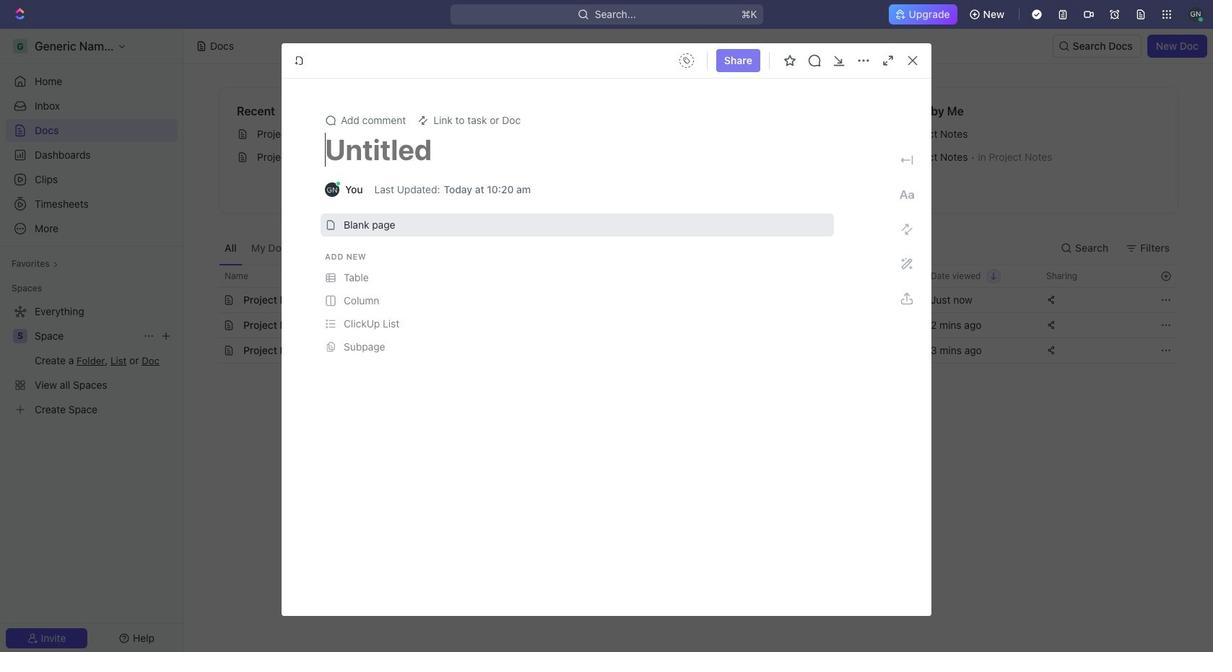 Task type: describe. For each thing, give the bounding box(es) containing it.
4 row from the top
[[203, 338, 1179, 364]]

2 column header from the left
[[807, 265, 922, 288]]

cell for 3rd row from the top of the page
[[203, 313, 219, 338]]

2 row from the top
[[203, 287, 1179, 313]]

title text field
[[325, 132, 830, 167]]



Task type: locate. For each thing, give the bounding box(es) containing it.
1 horizontal spatial column header
[[807, 265, 922, 288]]

1 column header from the left
[[203, 265, 219, 288]]

dropdown menu image
[[675, 49, 698, 72]]

table
[[203, 265, 1179, 364]]

sidebar navigation
[[0, 29, 184, 653]]

1 row from the top
[[203, 265, 1179, 288]]

tab list
[[219, 231, 577, 265]]

cell for first row from the bottom
[[203, 339, 219, 363]]

3 row from the top
[[203, 313, 1179, 339]]

column header
[[203, 265, 219, 288], [807, 265, 922, 288]]

cell
[[203, 288, 219, 313], [807, 288, 922, 313], [203, 313, 219, 338], [203, 339, 219, 363]]

0 horizontal spatial column header
[[203, 265, 219, 288]]

space, , element
[[13, 329, 27, 344]]

cell for second row from the top
[[203, 288, 219, 313]]

row
[[203, 265, 1179, 288], [203, 287, 1179, 313], [203, 313, 1179, 339], [203, 338, 1179, 364]]



Task type: vqa. For each thing, say whether or not it's contained in the screenshot.
cell for second Row from the bottom
yes



